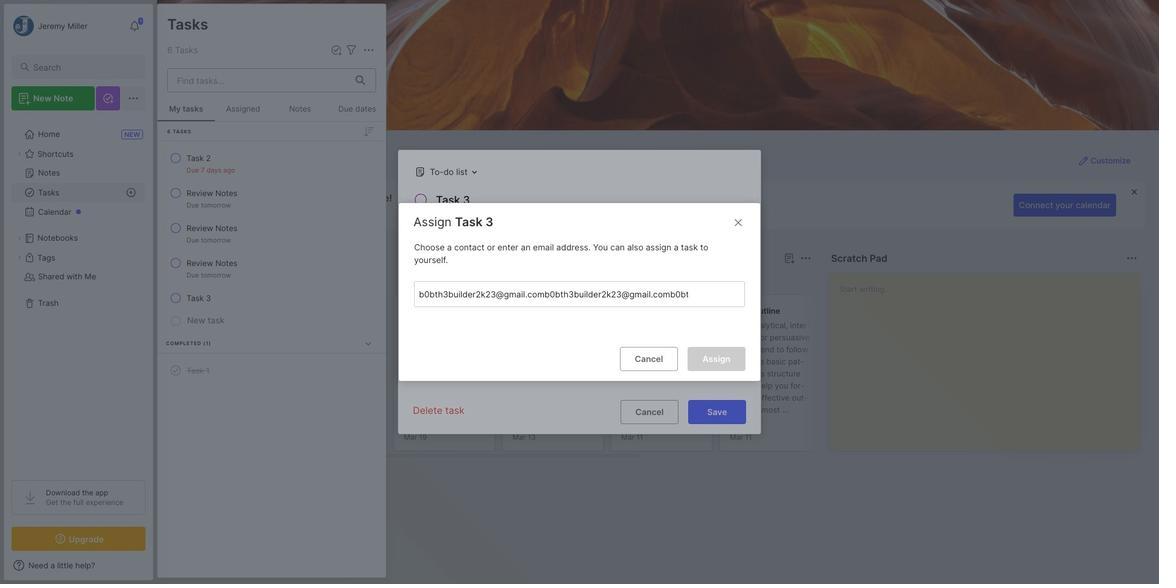 Task type: locate. For each thing, give the bounding box(es) containing it.
0 horizontal spatial tab
[[179, 273, 214, 288]]

none search field inside 'main' "element"
[[33, 60, 135, 74]]

review notes 3 cell
[[187, 257, 238, 269]]

row
[[163, 147, 381, 180], [163, 182, 381, 215], [163, 217, 381, 250], [163, 253, 381, 285], [163, 288, 381, 309], [163, 360, 381, 382]]

expand tags image
[[16, 254, 23, 262]]

None search field
[[33, 60, 135, 74]]

close image
[[732, 216, 746, 230]]

6 row from the top
[[163, 360, 381, 382]]

1 horizontal spatial tab
[[219, 273, 268, 288]]

Find tasks… text field
[[170, 70, 349, 90]]

tab
[[179, 273, 214, 288], [219, 273, 268, 288]]

tab list
[[179, 273, 810, 288]]

tab down review notes 3 cell
[[219, 273, 268, 288]]

1 tab from the left
[[179, 273, 214, 288]]

Search text field
[[33, 62, 135, 73]]

tab up task 3 4 cell
[[179, 273, 214, 288]]

1 row from the top
[[163, 147, 381, 180]]

row group
[[158, 122, 386, 392], [176, 295, 1046, 459]]

tree inside 'main' "element"
[[4, 118, 153, 470]]

tree
[[4, 118, 153, 470]]

2 tab from the left
[[219, 273, 268, 288]]



Task type: describe. For each thing, give the bounding box(es) containing it.
review notes 1 cell
[[187, 187, 238, 199]]

thumbnail image
[[622, 379, 668, 425]]

main element
[[0, 0, 157, 585]]

task 2 0 cell
[[187, 152, 211, 164]]

3 row from the top
[[163, 217, 381, 250]]

expand notebooks image
[[16, 235, 23, 242]]

4 row from the top
[[163, 253, 381, 285]]

collapse 01_completed image
[[362, 338, 375, 350]]

review notes 2 cell
[[187, 222, 238, 234]]

task 1 0 cell
[[187, 365, 210, 377]]

new task image
[[330, 44, 343, 56]]

Start writing… text field
[[840, 274, 1140, 442]]

Add tag field
[[418, 288, 690, 301]]

2 row from the top
[[163, 182, 381, 215]]

5 row from the top
[[163, 288, 381, 309]]

task 3 4 cell
[[187, 292, 211, 304]]



Task type: vqa. For each thing, say whether or not it's contained in the screenshot.
group in the left of the page inside the 'Main' element
no



